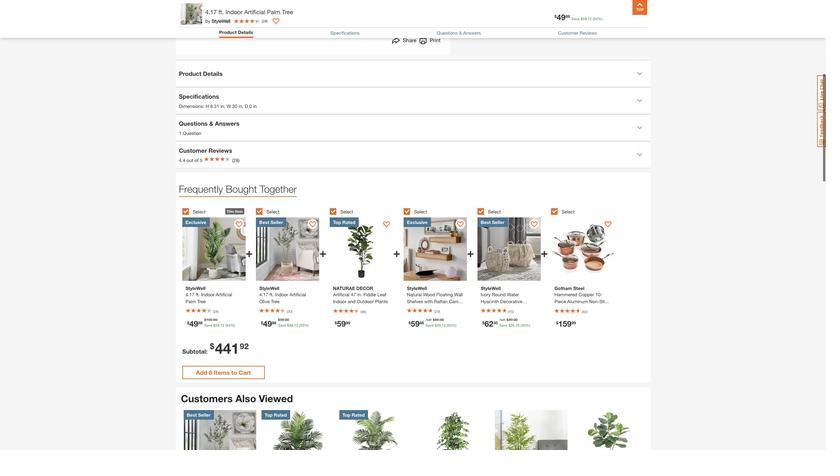 Task type: locate. For each thing, give the bounding box(es) containing it.
gotham steel hammered copper 10- piece aluminum non-stick cookware set with glass lids
[[555, 285, 610, 318]]

%) inside "$ 49 88 $ 109 . 00 save $ 59 . 12 ( 54 %)"
[[230, 323, 235, 327]]

in left w
[[221, 103, 224, 109]]

54 inside "$ 49 88 save $ 59 . 12 ( 54 %)"
[[594, 16, 598, 21]]

of left "( 29 )"
[[430, 306, 434, 311]]

seller inside 2 / 6 group
[[271, 219, 283, 225]]

ivory round water hyacinth decorative basket with handles (set of 2) image
[[478, 217, 541, 281]]

2 horizontal spatial artificial
[[333, 292, 350, 297]]

) up the $ 49 88 $ 99 . 00 save $ 49 . 12 ( 50 %)
[[292, 309, 293, 313]]

2 horizontal spatial with
[[585, 306, 594, 311]]

49 down the olive
[[263, 319, 272, 328]]

0 horizontal spatial ,
[[224, 103, 225, 109]]

2) inside stylewell natural wood floating wall shelves with rattan caning detail (set of 2)
[[435, 306, 439, 311]]

returns
[[511, 18, 533, 25]]

save down 109
[[204, 323, 212, 327]]

88 inside "$ 49 88 $ 109 . 00 save $ 59 . 12 ( 54 %)"
[[198, 320, 203, 325]]

details
[[238, 29, 253, 35], [203, 70, 223, 77]]

0 horizontal spatial specifications
[[179, 93, 219, 100]]

88 inside "$ 49 88 save $ 59 . 12 ( 54 %)"
[[566, 14, 570, 19]]

0 vertical spatial indoor
[[226, 8, 243, 16]]

customer reviews
[[558, 30, 597, 36], [179, 147, 232, 154]]

reviews
[[580, 30, 597, 36], [209, 147, 232, 154]]

1 horizontal spatial 54
[[594, 16, 598, 21]]

1 horizontal spatial specifications
[[331, 30, 360, 36]]

0 horizontal spatial questions
[[179, 120, 208, 127]]

49 inside "$ 49 88 $ 109 . 00 save $ 59 . 12 ( 54 %)"
[[189, 319, 198, 328]]

1 horizontal spatial 2)
[[486, 313, 490, 318]]

0 vertical spatial ft.
[[219, 8, 224, 16]]

89 down "( 29 )"
[[435, 317, 439, 322]]

reviews up (28)
[[209, 147, 232, 154]]

) for stylewell natural wood floating wall shelves with rattan caning detail (set of 2)
[[439, 309, 440, 313]]

6 select from the left
[[562, 209, 575, 214]]

select for naturae decor artificial 47 in. fiddle leaf indoor and outdoor plants
[[341, 209, 353, 214]]

top for "5 ft. artificial paradise palm silk tree" image
[[265, 412, 273, 418]]

questions up question
[[179, 120, 208, 127]]

4.17 ft. indoor artificial olive tree image
[[256, 217, 320, 281], [184, 410, 256, 450]]

00 right 109
[[213, 317, 217, 322]]

0 horizontal spatial indoor
[[226, 8, 243, 16]]

00 up 70
[[514, 317, 518, 322]]

3 caret image from the top
[[637, 125, 643, 130]]

$ inside '$ 159 99'
[[556, 320, 559, 325]]

ivory
[[481, 292, 491, 297]]

0 vertical spatial 4.17
[[205, 8, 217, 16]]

$ 59 88 /set $ 89 . 00 save $ 29 . 12 ( 33 %)
[[409, 317, 457, 328]]

1 horizontal spatial answers
[[463, 30, 481, 36]]

out
[[187, 157, 193, 163]]

2 /set from the left
[[500, 317, 506, 322]]

54 inside "$ 49 88 $ 109 . 00 save $ 59 . 12 ( 54 %)"
[[226, 323, 230, 327]]

5 select from the left
[[488, 209, 501, 214]]

5
[[200, 157, 203, 163]]

1 horizontal spatial with
[[496, 306, 505, 311]]

also
[[236, 393, 256, 404]]

in left d
[[239, 103, 242, 109]]

) right set
[[587, 309, 588, 314]]

artificial up 28
[[244, 8, 265, 16]]

product details up specifications dimensions: h 8.31 in , w 30 in , d 0 in
[[179, 70, 223, 77]]

& inside free & easy returns in store or online return this item within 90 days of purchase. read return policy
[[490, 18, 494, 25]]

details up specifications dimensions: h 8.31 in , w 30 in , d 0 in
[[203, 70, 223, 77]]

2)
[[435, 306, 439, 311], [486, 313, 490, 318]]

with down non-
[[585, 306, 594, 311]]

1 89 from the left
[[435, 317, 439, 322]]

stylewell
[[212, 18, 231, 24], [259, 285, 280, 291], [407, 285, 427, 291], [481, 285, 501, 291]]

) inside 4 / 6 group
[[439, 309, 440, 313]]

1 horizontal spatial customer
[[558, 30, 579, 36]]

3 + from the left
[[393, 245, 400, 260]]

0 horizontal spatial artificial
[[244, 8, 265, 16]]

0 horizontal spatial best
[[187, 412, 197, 418]]

product
[[219, 29, 237, 35], [179, 70, 201, 77]]

customer reviews down the online
[[558, 30, 597, 36]]

2 / 6 group
[[256, 204, 327, 338]]

89 up 26
[[509, 317, 513, 322]]

4.17 inside stylewell 4.17 ft. indoor artificial olive tree
[[259, 292, 268, 297]]

/set inside the $ 59 88 /set $ 89 . 00 save $ 29 . 12 ( 33 %)
[[426, 317, 432, 322]]

2) down rattan
[[435, 306, 439, 311]]

1 horizontal spatial in
[[239, 103, 242, 109]]

88 for $ 49 88 save $ 59 . 12 ( 54 %)
[[566, 14, 570, 19]]

88 right or
[[566, 14, 570, 19]]

select for stylewell 4.17 ft. indoor artificial olive tree
[[267, 209, 280, 214]]

/set inside $ 62 30 /set $ 89 . 00 save $ 26 . 70 ( 30 %)
[[500, 317, 506, 322]]

artificial inside naturae decor artificial 47 in. fiddle leaf indoor and outdoor plants
[[333, 292, 350, 297]]

%) inside the $ 49 88 $ 99 . 00 save $ 49 . 12 ( 50 %)
[[304, 323, 309, 327]]

with inside stylewell natural wood floating wall shelves with rattan caning detail (set of 2)
[[425, 299, 433, 304]]

2) inside stylewell ivory round water hyacinth decorative basket with handles (set of 2)
[[486, 313, 490, 318]]

& up this
[[490, 18, 494, 25]]

best seller for 49
[[259, 219, 283, 225]]

baton
[[223, 13, 237, 19]]

services
[[540, 17, 560, 23]]

4 00 from the left
[[514, 317, 518, 322]]

1 horizontal spatial artificial
[[290, 292, 306, 297]]

tree right palm
[[282, 8, 293, 16]]

in right the 0
[[253, 103, 257, 109]]

2 horizontal spatial indoor
[[333, 299, 347, 304]]

88 left 109
[[198, 320, 203, 325]]

rated for indoor 6 ft. paradise palm artificial tree image
[[352, 412, 365, 418]]

artificial down naturae
[[333, 292, 350, 297]]

0 vertical spatial product
[[219, 29, 237, 35]]

with left 45
[[496, 306, 505, 311]]

select for stylewell natural wood floating wall shelves with rattan caning detail (set of 2)
[[414, 209, 427, 214]]

specifications inside specifications dimensions: h 8.31 in , w 30 in , d 0 in
[[179, 93, 219, 100]]

0 vertical spatial 4.17 ft. indoor artificial olive tree image
[[256, 217, 320, 281]]

89 inside the $ 59 88 /set $ 89 . 00 save $ 29 . 12 ( 33 %)
[[435, 317, 439, 322]]

1 vertical spatial indoor
[[275, 292, 288, 297]]

customers
[[181, 393, 233, 404]]

0 horizontal spatial best seller
[[187, 412, 211, 418]]

4.17 up the olive
[[259, 292, 268, 297]]

88 down shelves
[[420, 320, 424, 325]]

product details button
[[219, 29, 253, 36], [219, 29, 253, 35], [176, 60, 651, 87]]

( inside 3 / 6 group
[[361, 309, 362, 314]]

4 + from the left
[[467, 245, 474, 260]]

89 for 59
[[435, 317, 439, 322]]

specifications for specifications
[[331, 30, 360, 36]]

441
[[215, 339, 239, 357]]

save left the 33
[[426, 323, 434, 327]]

exclusive
[[186, 219, 206, 225], [407, 219, 428, 225]]

tree right the olive
[[271, 299, 280, 304]]

naturae
[[333, 285, 355, 291]]

29 inside the $ 59 88 /set $ 89 . 00 save $ 29 . 12 ( 33 %)
[[437, 323, 441, 327]]

0 horizontal spatial /set
[[426, 317, 432, 322]]

1 vertical spatial tree
[[271, 299, 280, 304]]

of
[[541, 26, 545, 32], [195, 157, 199, 163], [430, 306, 434, 311], [481, 313, 485, 318]]

& down icon
[[459, 30, 462, 36]]

( inside 6 / 6 group
[[582, 309, 583, 314]]

ft. up by stylewell
[[219, 8, 224, 16]]

99 inside $ 59 99
[[346, 320, 350, 325]]

caret image
[[637, 71, 643, 76], [637, 98, 643, 103], [637, 125, 643, 130]]

29 left the 33
[[437, 323, 441, 327]]

+ inside 5 / 6 group
[[541, 245, 548, 260]]

54
[[594, 16, 598, 21], [226, 323, 230, 327]]

1 horizontal spatial (set
[[525, 306, 533, 311]]

159
[[559, 319, 572, 328]]

1 vertical spatial 4.17
[[259, 292, 268, 297]]

1 horizontal spatial 4.17
[[259, 292, 268, 297]]

stylewell artificial trees 23985 77.5 image
[[184, 0, 213, 15]]

customer down the online
[[558, 30, 579, 36]]

return
[[475, 26, 489, 32], [580, 26, 594, 32]]

+ inside 2 / 6 group
[[320, 245, 327, 260]]

seller
[[271, 219, 283, 225], [492, 219, 505, 225], [198, 412, 211, 418]]

) inside 2 / 6 group
[[292, 309, 293, 313]]

(set right the handles
[[525, 306, 533, 311]]

1 horizontal spatial 99
[[346, 320, 350, 325]]

12 left the 33
[[442, 323, 446, 327]]

1 horizontal spatial best
[[259, 219, 269, 225]]

select inside 5 / 6 group
[[488, 209, 501, 214]]

, left w
[[224, 103, 225, 109]]

1 vertical spatial customer reviews
[[179, 147, 232, 154]]

indoor
[[226, 8, 243, 16], [275, 292, 288, 297], [333, 299, 347, 304]]

share button
[[392, 36, 417, 46]]

return down diy
[[580, 26, 594, 32]]

99 inside '$ 159 99'
[[572, 320, 576, 325]]

2 vertical spatial &
[[209, 120, 213, 127]]

& inside questions & answers 1 question
[[209, 120, 213, 127]]

stylewell natural wood floating wall shelves with rattan caning detail (set of 2)
[[407, 285, 464, 311]]

$ inside subtotal: $ 441 92
[[210, 341, 214, 351]]

steel
[[574, 285, 585, 291]]

1 vertical spatial customer
[[179, 147, 207, 154]]

0 horizontal spatial 4.17
[[205, 8, 217, 16]]

3 select from the left
[[341, 209, 353, 214]]

5 ft. artificial green bamboo tree in pot image
[[495, 410, 568, 450]]

copper
[[579, 292, 594, 297]]

89 inside $ 62 30 /set $ 89 . 00 save $ 26 . 70 ( 30 %)
[[509, 317, 513, 322]]

1 vertical spatial 29
[[437, 323, 441, 327]]

best inside 5 / 6 group
[[481, 219, 491, 225]]

88 for $ 59 88 /set $ 89 . 00 save $ 29 . 12 ( 33 %)
[[420, 320, 424, 325]]

seller for 49
[[271, 219, 283, 225]]

top rated for "5 ft. artificial paradise palm silk tree" image
[[265, 412, 287, 418]]

frequently
[[179, 183, 223, 195]]

1 vertical spatial details
[[203, 70, 223, 77]]

answers inside questions & answers 1 question
[[215, 120, 240, 127]]

) down outdoor
[[366, 309, 366, 314]]

this item
[[227, 209, 243, 213]]

& down 8.31
[[209, 120, 213, 127]]

%) inside the $ 59 88 /set $ 89 . 00 save $ 29 . 12 ( 33 %)
[[452, 323, 457, 327]]

88 for $ 49 88 $ 109 . 00 save $ 59 . 12 ( 54 %)
[[198, 320, 203, 325]]

49 left 50
[[289, 323, 293, 327]]

product down by stylewell
[[219, 29, 237, 35]]

1 horizontal spatial best seller
[[259, 219, 283, 225]]

water
[[507, 292, 519, 297]]

) inside 3 / 6 group
[[366, 309, 366, 314]]

1 (set from the left
[[420, 306, 428, 311]]

save inside "$ 49 88 save $ 59 . 12 ( 54 %)"
[[572, 16, 580, 21]]

0 horizontal spatial top
[[265, 412, 273, 418]]

seller for 62
[[492, 219, 505, 225]]

1 vertical spatial &
[[459, 30, 462, 36]]

0 horizontal spatial with
[[425, 299, 433, 304]]

2 vertical spatial caret image
[[637, 125, 643, 130]]

0 vertical spatial tree
[[282, 8, 293, 16]]

2 in from the left
[[239, 103, 242, 109]]

00
[[213, 317, 217, 322], [285, 317, 289, 322], [440, 317, 444, 322], [514, 317, 518, 322]]

0 vertical spatial reviews
[[580, 30, 597, 36]]

(set right detail
[[420, 306, 428, 311]]

display image
[[273, 18, 279, 25], [236, 221, 242, 228], [310, 221, 316, 228], [383, 221, 390, 228], [531, 221, 538, 228], [605, 221, 612, 228]]

,
[[224, 103, 225, 109], [242, 103, 244, 109]]

12 up read return policy link on the right of the page
[[588, 16, 592, 21]]

1 horizontal spatial 89
[[509, 317, 513, 322]]

0 horizontal spatial (set
[[420, 306, 428, 311]]

0 vertical spatial 2)
[[435, 306, 439, 311]]

88 inside the $ 59 88 /set $ 89 . 00 save $ 29 . 12 ( 33 %)
[[420, 320, 424, 325]]

1 select from the left
[[193, 209, 206, 214]]

1 vertical spatial product
[[179, 70, 201, 77]]

2 00 from the left
[[285, 317, 289, 322]]

exclusive for display image in 1 / 6 group
[[186, 219, 206, 225]]

1 vertical spatial reviews
[[209, 147, 232, 154]]

1 /set from the left
[[426, 317, 432, 322]]

00 down "( 29 )"
[[440, 317, 444, 322]]

0 horizontal spatial answers
[[215, 120, 240, 127]]

2 caret image from the top
[[637, 98, 643, 103]]

1 horizontal spatial ,
[[242, 103, 244, 109]]

artificial 6-foot ficus tree in basket image
[[417, 410, 490, 450]]

, left d
[[242, 103, 244, 109]]

answers down w
[[215, 120, 240, 127]]

) for gotham steel hammered copper 10- piece aluminum non-stick cookware set with glass lids
[[587, 309, 588, 314]]

30 up the $ 49 88 $ 99 . 00 save $ 49 . 12 ( 50 %)
[[288, 309, 292, 313]]

0 vertical spatial 54
[[594, 16, 598, 21]]

rattan
[[434, 299, 448, 304]]

12 left 50
[[294, 323, 298, 327]]

return down free
[[475, 26, 489, 32]]

54 up 441
[[226, 323, 230, 327]]

1 horizontal spatial customer reviews
[[558, 30, 597, 36]]

89 for 62
[[509, 317, 513, 322]]

0 horizontal spatial 54
[[226, 323, 230, 327]]

&
[[490, 18, 494, 25], [459, 30, 462, 36], [209, 120, 213, 127]]

1 , from the left
[[224, 103, 225, 109]]

2 vertical spatial indoor
[[333, 299, 347, 304]]

ft.
[[219, 8, 224, 16], [270, 292, 274, 297]]

read
[[568, 26, 579, 32]]

save left 50
[[278, 323, 286, 327]]

indoor left and
[[333, 299, 347, 304]]

select inside 3 / 6 group
[[341, 209, 353, 214]]

reviews right read on the right
[[580, 30, 597, 36]]

30 inside specifications dimensions: h 8.31 in , w 30 in , d 0 in
[[232, 103, 237, 109]]

item
[[499, 26, 508, 32]]

exclusive inside 4 / 6 group
[[407, 219, 428, 225]]

save up read on the right
[[572, 16, 580, 21]]

30 right 70
[[522, 323, 526, 327]]

0 horizontal spatial in
[[221, 103, 224, 109]]

) down 'decorative'
[[513, 309, 514, 313]]

details down rouge
[[238, 29, 253, 35]]

best seller for 62
[[481, 219, 505, 225]]

4 select from the left
[[414, 209, 427, 214]]

stylewell inside stylewell natural wood floating wall shelves with rattan caning detail (set of 2)
[[407, 285, 427, 291]]

print button
[[419, 36, 441, 46]]

49
[[557, 13, 566, 22], [189, 319, 198, 328], [263, 319, 272, 328], [289, 323, 293, 327]]

stylewell for 49
[[259, 285, 280, 291]]

outdoor
[[357, 299, 374, 304]]

2 horizontal spatial &
[[490, 18, 494, 25]]

select inside 4 / 6 group
[[414, 209, 427, 214]]

1 exclusive from the left
[[186, 219, 206, 225]]

save left 26
[[500, 323, 508, 327]]

0 horizontal spatial customer
[[179, 147, 207, 154]]

1 vertical spatial 4.17 ft. indoor artificial olive tree image
[[184, 410, 256, 450]]

99 inside the $ 49 88 $ 99 . 00 save $ 49 . 12 ( 50 %)
[[280, 317, 284, 322]]

49 for $ 49 88 save $ 59 . 12 ( 54 %)
[[557, 13, 566, 22]]

$ 59 99
[[335, 319, 350, 328]]

$ inside $ 59 99
[[335, 320, 337, 325]]

1 return from the left
[[475, 26, 489, 32]]

4.4 out of 5
[[179, 157, 203, 163]]

questions & answers 1 question
[[179, 120, 240, 136]]

with down wood
[[425, 299, 433, 304]]

) for naturae decor artificial 47 in. fiddle leaf indoor and outdoor plants
[[366, 309, 366, 314]]

49 left 109
[[189, 319, 198, 328]]

(set
[[420, 306, 428, 311], [525, 306, 533, 311]]

in
[[221, 103, 224, 109], [239, 103, 242, 109], [253, 103, 257, 109]]

1 vertical spatial ft.
[[270, 292, 274, 297]]

of inside stylewell ivory round water hyacinth decorative basket with handles (set of 2)
[[481, 313, 485, 318]]

12 inside "$ 49 88 save $ 59 . 12 ( 54 %)"
[[588, 16, 592, 21]]

questions up the print
[[437, 30, 458, 36]]

0 vertical spatial questions
[[437, 30, 458, 36]]

0 horizontal spatial 89
[[435, 317, 439, 322]]

customer reviews button
[[558, 30, 597, 36], [558, 30, 597, 36]]

customer up 4.4 out of 5
[[179, 147, 207, 154]]

30 right w
[[232, 103, 237, 109]]

1 vertical spatial answers
[[215, 120, 240, 127]]

artificial
[[244, 8, 265, 16], [290, 292, 306, 297], [333, 292, 350, 297]]

seller inside 5 / 6 group
[[492, 219, 505, 225]]

5 ft. artificial paradise palm silk tree image
[[261, 410, 334, 450]]

2 + from the left
[[320, 245, 327, 260]]

exclusive inside 1 / 6 group
[[186, 219, 206, 225]]

1 vertical spatial specifications
[[179, 93, 219, 100]]

49 right the store on the right of page
[[557, 13, 566, 22]]

9pm
[[250, 13, 261, 19]]

2 horizontal spatial 99
[[572, 320, 576, 325]]

stylewell up ivory
[[481, 285, 501, 291]]

top rated inside 3 / 6 group
[[333, 219, 356, 225]]

1 vertical spatial product details
[[179, 70, 223, 77]]

best seller inside 2 / 6 group
[[259, 219, 283, 225]]

59 inside "$ 49 88 save $ 59 . 12 ( 54 %)"
[[583, 16, 587, 21]]

2 horizontal spatial seller
[[492, 219, 505, 225]]

stylewell inside stylewell 4.17 ft. indoor artificial olive tree
[[259, 285, 280, 291]]

3 00 from the left
[[440, 317, 444, 322]]

49 for $ 49 88 $ 109 . 00 save $ 59 . 12 ( 54 %)
[[189, 319, 198, 328]]

palm
[[267, 8, 281, 16]]

30
[[232, 103, 237, 109], [288, 309, 292, 313], [494, 320, 498, 325], [522, 323, 526, 327]]

1 horizontal spatial reviews
[[580, 30, 597, 36]]

0 horizontal spatial exclusive
[[186, 219, 206, 225]]

59 inside the $ 59 88 /set $ 89 . 00 save $ 29 . 12 ( 33 %)
[[411, 319, 420, 328]]

2 (set from the left
[[525, 306, 533, 311]]

4.17 left 'n'
[[205, 8, 217, 16]]

0 vertical spatial caret image
[[637, 71, 643, 76]]

+ inside 4 / 6 group
[[467, 245, 474, 260]]

2 horizontal spatial best seller
[[481, 219, 505, 225]]

1 horizontal spatial indoor
[[275, 292, 288, 297]]

54 up policy
[[594, 16, 598, 21]]

top inside 3 / 6 group
[[333, 219, 341, 225]]

free & easy returns in store or online return this item within 90 days of purchase. read return policy
[[475, 18, 608, 32]]

caret image for specifications
[[637, 98, 643, 103]]

) inside 5 / 6 group
[[513, 309, 514, 313]]

99 for 159
[[572, 320, 576, 325]]

$ 159 99
[[556, 319, 576, 328]]

of left 5
[[195, 157, 199, 163]]

subtotal: $ 441 92
[[182, 339, 249, 357]]

n baton rouge
[[218, 13, 254, 19]]

49 for $ 49 88 $ 99 . 00 save $ 49 . 12 ( 50 %)
[[263, 319, 272, 328]]

hyacinth
[[481, 299, 499, 304]]

indoor up ( 30 )
[[275, 292, 288, 297]]

00 down ( 30 )
[[285, 317, 289, 322]]

89
[[435, 317, 439, 322], [509, 317, 513, 322]]

best inside 2 / 6 group
[[259, 219, 269, 225]]

rated for "5 ft. artificial paradise palm silk tree" image
[[274, 412, 287, 418]]

30 down basket at the right of the page
[[494, 320, 498, 325]]

12
[[588, 16, 592, 21], [220, 323, 224, 327], [294, 323, 298, 327], [442, 323, 446, 327]]

( inside "$ 49 88 save $ 59 . 12 ( 54 %)"
[[593, 16, 594, 21]]

1 + from the left
[[246, 245, 253, 260]]

0 vertical spatial &
[[490, 18, 494, 25]]

diy
[[575, 17, 583, 23]]

caret image for questions & answers
[[637, 125, 643, 130]]

free
[[475, 18, 488, 25]]

29 down rattan
[[435, 309, 439, 313]]

%) inside "$ 49 88 save $ 59 . 12 ( 54 %)"
[[598, 16, 603, 21]]

59 inside 3 / 6 group
[[337, 319, 346, 328]]

display image inside 1 / 6 group
[[236, 221, 242, 228]]

5 + from the left
[[541, 245, 548, 260]]

rouge
[[239, 13, 254, 19]]

88 left 50
[[272, 320, 276, 325]]

88 inside the $ 49 88 $ 99 . 00 save $ 49 . 12 ( 50 %)
[[272, 320, 276, 325]]

of down basket at the right of the page
[[481, 313, 485, 318]]

1 vertical spatial questions
[[179, 120, 208, 127]]

(
[[593, 16, 594, 21], [262, 19, 263, 23], [287, 309, 288, 313], [434, 309, 435, 313], [508, 309, 509, 313], [361, 309, 362, 314], [582, 309, 583, 314], [225, 323, 226, 327], [299, 323, 300, 327], [447, 323, 448, 327], [521, 323, 522, 327]]

0 horizontal spatial details
[[203, 70, 223, 77]]

1 horizontal spatial top
[[333, 219, 341, 225]]

cart
[[239, 369, 251, 376]]

product up dimensions:
[[179, 70, 201, 77]]

) down rattan
[[439, 309, 440, 313]]

( 45 )
[[508, 309, 514, 313]]

together
[[260, 183, 297, 195]]

ft. up the olive
[[270, 292, 274, 297]]

select inside 6 / 6 group
[[562, 209, 575, 214]]

12 up 441
[[220, 323, 224, 327]]

select inside 2 / 6 group
[[267, 209, 280, 214]]

the home depot logo image
[[181, 5, 202, 26]]

rated inside 3 / 6 group
[[342, 219, 356, 225]]

& for free & easy returns in store or online
[[490, 18, 494, 25]]

save inside $ 62 30 /set $ 89 . 00 save $ 26 . 70 ( 30 %)
[[500, 323, 508, 327]]

indoor inside stylewell 4.17 ft. indoor artificial olive tree
[[275, 292, 288, 297]]

70815
[[280, 13, 294, 19]]

stylewell up the olive
[[259, 285, 280, 291]]

stylewell right by
[[212, 18, 231, 24]]

1 vertical spatial caret image
[[637, 98, 643, 103]]

0 horizontal spatial 2)
[[435, 306, 439, 311]]

specifications for specifications dimensions: h 8.31 in , w 30 in , d 0 in
[[179, 93, 219, 100]]

2 89 from the left
[[509, 317, 513, 322]]

1
[[179, 130, 182, 136]]

1 00 from the left
[[213, 317, 217, 322]]

1 horizontal spatial details
[[238, 29, 253, 35]]

( inside "$ 49 88 $ 109 . 00 save $ 59 . 12 ( 54 %)"
[[225, 323, 226, 327]]

1 horizontal spatial seller
[[271, 219, 283, 225]]

feedback link image
[[818, 112, 826, 147]]

tree inside stylewell 4.17 ft. indoor artificial olive tree
[[271, 299, 280, 304]]

of right days
[[541, 26, 545, 32]]

2 select from the left
[[267, 209, 280, 214]]

1 horizontal spatial &
[[459, 30, 462, 36]]

stylewell up natural
[[407, 285, 427, 291]]

2) down basket at the right of the page
[[486, 313, 490, 318]]

2 , from the left
[[242, 103, 244, 109]]

0 horizontal spatial return
[[475, 26, 489, 32]]

0 horizontal spatial tree
[[271, 299, 280, 304]]

1 horizontal spatial return
[[580, 26, 594, 32]]

answers
[[463, 30, 481, 36], [215, 120, 240, 127]]

0 vertical spatial specifications
[[331, 30, 360, 36]]

round
[[492, 292, 506, 297]]

questions & answers button
[[437, 30, 481, 36], [437, 30, 481, 36]]

1 vertical spatial 2)
[[486, 313, 490, 318]]

2 horizontal spatial in
[[253, 103, 257, 109]]

2 exclusive from the left
[[407, 219, 428, 225]]

answers down icon
[[463, 30, 481, 36]]

0 horizontal spatial ft.
[[219, 8, 224, 16]]

1 horizontal spatial questions
[[437, 30, 458, 36]]

display image
[[457, 221, 464, 228]]

by
[[205, 18, 210, 24]]

best seller inside 5 / 6 group
[[481, 219, 505, 225]]

1 horizontal spatial ft.
[[270, 292, 274, 297]]

product details down 'n baton rouge'
[[219, 29, 253, 35]]

1 vertical spatial 54
[[226, 323, 230, 327]]

indoor right 'n'
[[226, 8, 243, 16]]

stylewell inside stylewell ivory round water hyacinth decorative basket with handles (set of 2)
[[481, 285, 501, 291]]

artificial up ( 30 )
[[290, 292, 306, 297]]

customer reviews up 5
[[179, 147, 232, 154]]



Task type: vqa. For each thing, say whether or not it's contained in the screenshot.
7
no



Task type: describe. For each thing, give the bounding box(es) containing it.
question
[[183, 130, 201, 136]]

artificial inside stylewell 4.17 ft. indoor artificial olive tree
[[290, 292, 306, 297]]

+ inside 1 / 6 group
[[246, 245, 253, 260]]

+ for 49
[[320, 245, 327, 260]]

(set inside stylewell ivory round water hyacinth decorative basket with handles (set of 2)
[[525, 306, 533, 311]]

h
[[206, 103, 209, 109]]

4 / 6 group
[[404, 204, 474, 338]]

4.17 ft. indoor artificial palm tree
[[205, 8, 293, 16]]

non-
[[589, 299, 600, 304]]

0 horizontal spatial reviews
[[209, 147, 232, 154]]

w
[[227, 103, 231, 109]]

diy button
[[569, 8, 590, 24]]

indoor inside naturae decor artificial 47 in. fiddle leaf indoor and outdoor plants
[[333, 299, 347, 304]]

answers for questions & answers
[[463, 30, 481, 36]]

frequently bought together
[[179, 183, 297, 195]]

$ 49 88 $ 109 . 00 save $ 59 . 12 ( 54 %)
[[187, 317, 235, 328]]

( 82 )
[[582, 309, 588, 314]]

) for stylewell 4.17 ft. indoor artificial olive tree
[[292, 309, 293, 313]]

add 6 items to cart
[[196, 369, 251, 376]]

3 / 6 group
[[330, 204, 400, 338]]

26
[[511, 323, 515, 327]]

lids
[[555, 313, 563, 318]]

& for questions & answers
[[209, 120, 213, 127]]

0 vertical spatial customer reviews
[[558, 30, 597, 36]]

policy
[[596, 26, 608, 32]]

easy
[[495, 18, 509, 25]]

1 horizontal spatial product
[[219, 29, 237, 35]]

shelves
[[407, 299, 423, 304]]

natural
[[407, 292, 422, 297]]

piece
[[555, 299, 566, 304]]

12 inside the $ 59 88 /set $ 89 . 00 save $ 29 . 12 ( 33 %)
[[442, 323, 446, 327]]

select for stylewell ivory round water hyacinth decorative basket with handles (set of 2)
[[488, 209, 501, 214]]

wood
[[423, 292, 435, 297]]

answers for questions & answers 1 question
[[215, 120, 240, 127]]

30 inside 2 / 6 group
[[288, 309, 292, 313]]

natural wood floating wall shelves with rattan caning detail (set of 2) image
[[404, 217, 467, 281]]

+ for 62
[[541, 245, 548, 260]]

best for 62
[[481, 219, 491, 225]]

or
[[558, 18, 564, 25]]

12 inside the $ 49 88 $ 99 . 00 save $ 49 . 12 ( 50 %)
[[294, 323, 298, 327]]

82
[[583, 309, 587, 314]]

1 horizontal spatial tree
[[282, 8, 293, 16]]

0 vertical spatial product details
[[219, 29, 253, 35]]

top for indoor 6 ft. paradise palm artificial tree image
[[343, 412, 351, 418]]

88 for $ 49 88 $ 99 . 00 save $ 49 . 12 ( 50 %)
[[272, 320, 276, 325]]

artificial 47 in. fiddle leaf indoor and outdoor plants image
[[330, 217, 393, 281]]

1 / 6 group
[[182, 204, 253, 338]]

online
[[566, 18, 584, 25]]

print
[[430, 37, 441, 43]]

product image image
[[181, 3, 202, 25]]

stylewell for 59
[[407, 285, 427, 291]]

gotham
[[555, 285, 572, 291]]

0 vertical spatial customer
[[558, 30, 579, 36]]

70
[[516, 323, 520, 327]]

4.17 ft. indoor artificial olive tree image inside 2 / 6 group
[[256, 217, 320, 281]]

ft. inside stylewell 4.17 ft. indoor artificial olive tree
[[270, 292, 274, 297]]

customers also viewed
[[181, 393, 293, 404]]

hammered copper 10-piece aluminum non-stick cookware set with glass lids image
[[551, 217, 615, 281]]

6 / 6 group
[[551, 204, 622, 338]]

6
[[209, 369, 212, 376]]

to
[[231, 369, 237, 376]]

me button
[[598, 8, 619, 24]]

50
[[300, 323, 304, 327]]

0 horizontal spatial product
[[179, 70, 201, 77]]

/set for 59
[[426, 317, 432, 322]]

1 caret image from the top
[[637, 71, 643, 76]]

70815 button
[[272, 13, 294, 19]]

floating
[[437, 292, 453, 297]]

save inside the $ 59 88 /set $ 89 . 00 save $ 29 . 12 ( 33 %)
[[426, 323, 434, 327]]

$ 49 88 $ 99 . 00 save $ 49 . 12 ( 50 %)
[[261, 317, 309, 328]]

0 vertical spatial 29
[[435, 309, 439, 313]]

10-
[[596, 292, 603, 297]]

with inside gotham steel hammered copper 10- piece aluminum non-stick cookware set with glass lids
[[585, 306, 594, 311]]

00 inside the $ 59 88 /set $ 89 . 00 save $ 29 . 12 ( 33 %)
[[440, 317, 444, 322]]

subtotal:
[[182, 348, 208, 355]]

store
[[542, 18, 557, 25]]

plants
[[375, 299, 388, 304]]

12 inside "$ 49 88 $ 109 . 00 save $ 59 . 12 ( 54 %)"
[[220, 323, 224, 327]]

save inside "$ 49 88 $ 109 . 00 save $ 59 . 12 ( 54 %)"
[[204, 323, 212, 327]]

questions for questions & answers 1 question
[[179, 120, 208, 127]]

exclusive for display icon in the right of the page
[[407, 219, 428, 225]]

( inside the $ 59 88 /set $ 89 . 00 save $ 29 . 12 ( 33 %)
[[447, 323, 448, 327]]

) down palm
[[267, 19, 268, 23]]

of inside stylewell natural wood floating wall shelves with rattan caning detail (set of 2)
[[430, 306, 434, 311]]

leaf
[[377, 292, 386, 297]]

handles
[[506, 306, 523, 311]]

/set for 62
[[500, 317, 506, 322]]

best for 49
[[259, 219, 269, 225]]

59 inside "$ 49 88 $ 109 . 00 save $ 59 . 12 ( 54 %)"
[[215, 323, 219, 327]]

add
[[196, 369, 207, 376]]

with inside stylewell ivory round water hyacinth decorative basket with handles (set of 2)
[[496, 306, 505, 311]]

00 inside $ 62 30 /set $ 89 . 00 save $ 26 . 70 ( 30 %)
[[514, 317, 518, 322]]

icon image
[[460, 21, 471, 29]]

00 inside "$ 49 88 $ 109 . 00 save $ 59 . 12 ( 54 %)"
[[213, 317, 217, 322]]

aluminum
[[568, 299, 588, 304]]

109
[[206, 317, 212, 322]]

questions & answers
[[437, 30, 481, 36]]

3 in from the left
[[253, 103, 257, 109]]

save inside the $ 49 88 $ 99 . 00 save $ 49 . 12 ( 50 %)
[[278, 323, 286, 327]]

0 vertical spatial details
[[238, 29, 253, 35]]

top rated for indoor 6 ft. paradise palm artificial tree image
[[343, 412, 365, 418]]

services button
[[540, 8, 561, 24]]

set
[[577, 306, 584, 311]]

) for stylewell ivory round water hyacinth decorative basket with handles (set of 2)
[[513, 309, 514, 313]]

item
[[235, 209, 243, 213]]

$ 49 88 save $ 59 . 12 ( 54 %)
[[555, 13, 603, 22]]

live chat image
[[818, 75, 826, 111]]

2 return from the left
[[580, 26, 594, 32]]

99 for 59
[[346, 320, 350, 325]]

( inside $ 62 30 /set $ 89 . 00 save $ 26 . 70 ( 30 %)
[[521, 323, 522, 327]]

n
[[218, 13, 222, 19]]

select inside 1 / 6 group
[[193, 209, 206, 214]]

0 horizontal spatial customer reviews
[[179, 147, 232, 154]]

olive
[[259, 299, 270, 304]]

specifications dimensions: h 8.31 in , w 30 in , d 0 in
[[179, 93, 257, 109]]

stylewell ivory round water hyacinth decorative basket with handles (set of 2)
[[481, 285, 533, 318]]

in
[[535, 18, 540, 25]]

indoor 6 ft. paradise palm artificial tree image
[[339, 410, 412, 450]]

this
[[227, 209, 234, 213]]

caning
[[449, 299, 464, 304]]

( 29 )
[[434, 309, 440, 313]]

. inside "$ 49 88 save $ 59 . 12 ( 54 %)"
[[587, 16, 588, 21]]

1 in from the left
[[221, 103, 224, 109]]

0 horizontal spatial seller
[[198, 412, 211, 418]]

(28)
[[232, 157, 240, 163]]

of inside free & easy returns in store or online return this item within 90 days of purchase. read return policy
[[541, 26, 545, 32]]

5 / 6 group
[[478, 204, 548, 338]]

47
[[351, 292, 356, 297]]

questions for questions & answers
[[437, 30, 458, 36]]

stylewell for 62
[[481, 285, 501, 291]]

items
[[214, 369, 230, 376]]

92
[[240, 341, 249, 351]]

click to redirect to view my cart page image
[[630, 8, 638, 16]]

and
[[348, 299, 356, 304]]

0
[[249, 103, 252, 109]]

display image inside 2 / 6 group
[[310, 221, 316, 228]]

naturae decor artificial 47 in. fiddle leaf indoor and outdoor plants
[[333, 285, 388, 304]]

read return policy link
[[568, 26, 608, 33]]

caret image
[[637, 152, 643, 157]]

6 ft. artificial fiddle leaf fig tree secure pe material and anti-tip tilt protection low-maintenance faux plant image
[[573, 410, 646, 450]]

fiddle
[[364, 292, 376, 297]]

purchase.
[[546, 26, 567, 32]]

28
[[263, 19, 267, 23]]

top button
[[633, 0, 647, 15]]

8.31
[[210, 103, 219, 109]]

00 inside the $ 49 88 $ 99 . 00 save $ 49 . 12 ( 50 %)
[[285, 317, 289, 322]]

%) inside $ 62 30 /set $ 89 . 00 save $ 26 . 70 ( 30 %)
[[526, 323, 530, 327]]

bought
[[226, 183, 257, 195]]

+ for 59
[[467, 245, 474, 260]]

glass
[[595, 306, 607, 311]]

( inside the $ 49 88 $ 99 . 00 save $ 49 . 12 ( 50 %)
[[299, 323, 300, 327]]

stick
[[600, 299, 610, 304]]

this
[[491, 26, 498, 32]]

$ 62 30 /set $ 89 . 00 save $ 26 . 70 ( 30 %)
[[483, 317, 530, 328]]

(set inside stylewell natural wood floating wall shelves with rattan caning detail (set of 2)
[[420, 306, 428, 311]]

4.4
[[179, 157, 185, 163]]

+ inside 3 / 6 group
[[393, 245, 400, 260]]



